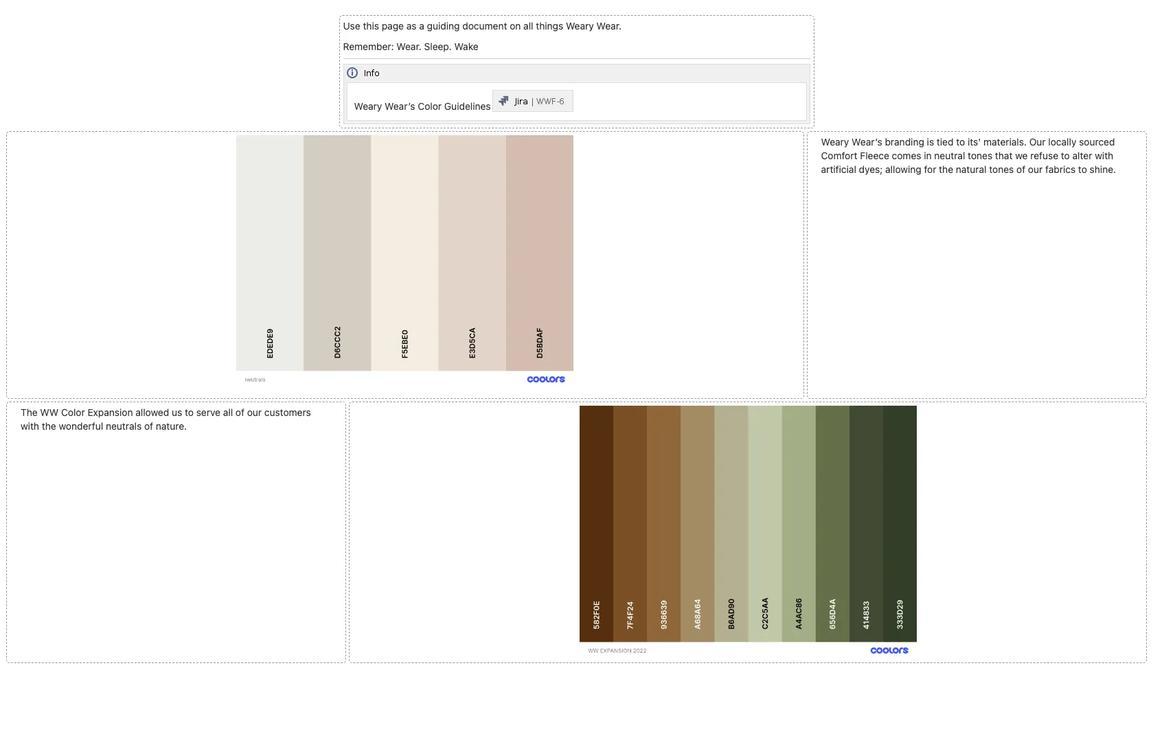 Task type: describe. For each thing, give the bounding box(es) containing it.
dyes;
[[859, 163, 883, 175]]

document
[[462, 20, 507, 32]]

our inside weary wear's branding is tied to its' materials. our locally sourced comfort fleece comes in neutral tones that we refuse to alter with artificial dyes; allowing for the natural tones of our fabrics to shine.
[[1028, 163, 1043, 175]]

weary for weary wear's branding is tied to its' materials. our locally sourced comfort fleece comes in neutral tones that we refuse to alter with artificial dyes; allowing for the natural tones of our fabrics to shine.
[[821, 136, 849, 148]]

branding
[[885, 136, 924, 148]]

weary wear's color guidelines
[[354, 100, 491, 112]]

wonderful
[[59, 421, 103, 432]]

to down alter
[[1078, 163, 1087, 175]]

allowing
[[885, 163, 922, 175]]

expansion
[[88, 407, 133, 418]]

its'
[[968, 136, 981, 148]]

refuse
[[1030, 150, 1058, 161]]

the inside the ww color expansion allowed us to serve all of our customers with the wonderful neutrals of nature.
[[42, 421, 56, 432]]

our inside the ww color expansion allowed us to serve all of our customers with the wonderful neutrals of nature.
[[247, 407, 262, 418]]

neutral
[[934, 150, 965, 161]]

all for of
[[223, 407, 233, 418]]

fabrics
[[1045, 163, 1076, 175]]

in
[[924, 150, 932, 161]]

to down locally
[[1061, 150, 1070, 161]]

tied
[[937, 136, 954, 148]]

use
[[343, 20, 360, 32]]

on
[[510, 20, 521, 32]]

materials.
[[984, 136, 1027, 148]]

james peterson > copy of weary wear brand bible > neutrals.png image
[[236, 135, 574, 388]]

use this page as a guiding document on all things weary wear.
[[343, 20, 622, 32]]

the
[[21, 407, 38, 418]]

all for things
[[523, 20, 533, 32]]

0 vertical spatial weary
[[566, 20, 594, 32]]

that
[[995, 150, 1013, 161]]

0 vertical spatial wear.
[[597, 20, 622, 32]]

allowed
[[135, 407, 169, 418]]

fleece
[[860, 150, 889, 161]]

sleep.
[[424, 41, 452, 52]]

to inside the ww color expansion allowed us to serve all of our customers with the wonderful neutrals of nature.
[[185, 407, 194, 418]]

natural
[[956, 163, 987, 175]]

weary for weary wear's color guidelines
[[354, 100, 382, 112]]

for
[[924, 163, 936, 175]]

shine.
[[1090, 163, 1116, 175]]

sourced
[[1079, 136, 1115, 148]]

with inside weary wear's branding is tied to its' materials. our locally sourced comfort fleece comes in neutral tones that we refuse to alter with artificial dyes; allowing for the natural tones of our fabrics to shine.
[[1095, 150, 1114, 161]]

color for ww
[[61, 407, 85, 418]]

1 vertical spatial wear.
[[397, 41, 422, 52]]

0 vertical spatial tones
[[968, 150, 993, 161]]

1 vertical spatial tones
[[989, 163, 1014, 175]]

remember: wear. sleep. wake
[[343, 41, 479, 52]]

wear's for color
[[385, 100, 415, 112]]



Task type: vqa. For each thing, say whether or not it's contained in the screenshot.
left the
yes



Task type: locate. For each thing, give the bounding box(es) containing it.
1 horizontal spatial our
[[1028, 163, 1043, 175]]

the inside weary wear's branding is tied to its' materials. our locally sourced comfort fleece comes in neutral tones that we refuse to alter with artificial dyes; allowing for the natural tones of our fabrics to shine.
[[939, 163, 953, 175]]

1 horizontal spatial wear.
[[597, 20, 622, 32]]

weary up comfort
[[821, 136, 849, 148]]

wear.
[[597, 20, 622, 32], [397, 41, 422, 52]]

wear's
[[385, 100, 415, 112], [852, 136, 882, 148]]

with down the
[[21, 421, 39, 432]]

1 horizontal spatial color
[[418, 100, 442, 112]]

1 vertical spatial wear's
[[852, 136, 882, 148]]

us
[[172, 407, 182, 418]]

wear's down 'remember: wear. sleep. wake'
[[385, 100, 415, 112]]

1 horizontal spatial of
[[236, 407, 244, 418]]

the down ww
[[42, 421, 56, 432]]

wear's inside weary wear's branding is tied to its' materials. our locally sourced comfort fleece comes in neutral tones that we refuse to alter with artificial dyes; allowing for the natural tones of our fabrics to shine.
[[852, 136, 882, 148]]

1 vertical spatial with
[[21, 421, 39, 432]]

comes
[[892, 150, 921, 161]]

0 horizontal spatial wear's
[[385, 100, 415, 112]]

1 horizontal spatial with
[[1095, 150, 1114, 161]]

1 vertical spatial weary
[[354, 100, 382, 112]]

weary down remember:
[[354, 100, 382, 112]]

all right the on on the top
[[523, 20, 533, 32]]

nature.
[[156, 421, 187, 432]]

color up wonderful
[[61, 407, 85, 418]]

things
[[536, 20, 563, 32]]

serve
[[196, 407, 220, 418]]

0 horizontal spatial of
[[144, 421, 153, 432]]

the ww color expansion allowed us to serve all of our customers with the wonderful neutrals of nature.
[[21, 407, 311, 432]]

tones down that
[[989, 163, 1014, 175]]

of down allowed
[[144, 421, 153, 432]]

our left customers
[[247, 407, 262, 418]]

is
[[927, 136, 934, 148]]

all
[[523, 20, 533, 32], [223, 407, 233, 418]]

our down "refuse"
[[1028, 163, 1043, 175]]

1 vertical spatial color
[[61, 407, 85, 418]]

0 vertical spatial with
[[1095, 150, 1114, 161]]

of
[[1017, 163, 1026, 175], [236, 407, 244, 418], [144, 421, 153, 432]]

tones
[[968, 150, 993, 161], [989, 163, 1014, 175]]

2 vertical spatial weary
[[821, 136, 849, 148]]

artificial
[[821, 163, 856, 175]]

with inside the ww color expansion allowed us to serve all of our customers with the wonderful neutrals of nature.
[[21, 421, 39, 432]]

0 vertical spatial the
[[939, 163, 953, 175]]

1 vertical spatial of
[[236, 407, 244, 418]]

color
[[418, 100, 442, 112], [61, 407, 85, 418]]

1 vertical spatial the
[[42, 421, 56, 432]]

1 horizontal spatial wear's
[[852, 136, 882, 148]]

neutrals
[[106, 421, 142, 432]]

to right us on the bottom left of page
[[185, 407, 194, 418]]

of right "serve"
[[236, 407, 244, 418]]

guidelines
[[444, 100, 491, 112]]

2 horizontal spatial of
[[1017, 163, 1026, 175]]

2 vertical spatial of
[[144, 421, 153, 432]]

as
[[406, 20, 417, 32]]

with
[[1095, 150, 1114, 161], [21, 421, 39, 432]]

with up shine.
[[1095, 150, 1114, 161]]

weary right things
[[566, 20, 594, 32]]

this
[[363, 20, 379, 32]]

wake
[[454, 41, 479, 52]]

wear. down as
[[397, 41, 422, 52]]

color for wear's
[[418, 100, 442, 112]]

wear's up fleece
[[852, 136, 882, 148]]

1 vertical spatial our
[[247, 407, 262, 418]]

0 horizontal spatial our
[[247, 407, 262, 418]]

0 horizontal spatial color
[[61, 407, 85, 418]]

0 vertical spatial color
[[418, 100, 442, 112]]

weary inside weary wear's branding is tied to its' materials. our locally sourced comfort fleece comes in neutral tones that we refuse to alter with artificial dyes; allowing for the natural tones of our fabrics to shine.
[[821, 136, 849, 148]]

locally
[[1048, 136, 1077, 148]]

guiding
[[427, 20, 460, 32]]

our
[[1029, 136, 1046, 148]]

page
[[382, 20, 404, 32]]

weary wear's branding is tied to its' materials. our locally sourced comfort fleece comes in neutral tones that we refuse to alter with artificial dyes; allowing for the natural tones of our fabrics to shine.
[[821, 136, 1116, 175]]

1 horizontal spatial the
[[939, 163, 953, 175]]

remember:
[[343, 41, 394, 52]]

0 vertical spatial wear's
[[385, 100, 415, 112]]

of down we
[[1017, 163, 1026, 175]]

0 horizontal spatial wear.
[[397, 41, 422, 52]]

0 horizontal spatial weary
[[354, 100, 382, 112]]

wear. right things
[[597, 20, 622, 32]]

0 vertical spatial all
[[523, 20, 533, 32]]

1 vertical spatial all
[[223, 407, 233, 418]]

tones down its'
[[968, 150, 993, 161]]

we
[[1015, 150, 1028, 161]]

ww
[[40, 407, 59, 418]]

weary
[[566, 20, 594, 32], [354, 100, 382, 112], [821, 136, 849, 148]]

1 horizontal spatial all
[[523, 20, 533, 32]]

0 horizontal spatial all
[[223, 407, 233, 418]]

to left its'
[[956, 136, 965, 148]]

the
[[939, 163, 953, 175], [42, 421, 56, 432]]

the down neutral
[[939, 163, 953, 175]]

all inside the ww color expansion allowed us to serve all of our customers with the wonderful neutrals of nature.
[[223, 407, 233, 418]]

0 horizontal spatial the
[[42, 421, 56, 432]]

all right "serve"
[[223, 407, 233, 418]]

to
[[956, 136, 965, 148], [1061, 150, 1070, 161], [1078, 163, 1087, 175], [185, 407, 194, 418]]

wear's for branding
[[852, 136, 882, 148]]

customers
[[264, 407, 311, 418]]

color inside the ww color expansion allowed us to serve all of our customers with the wonderful neutrals of nature.
[[61, 407, 85, 418]]

1 horizontal spatial weary
[[566, 20, 594, 32]]

our
[[1028, 163, 1043, 175], [247, 407, 262, 418]]

color left guidelines
[[418, 100, 442, 112]]

0 vertical spatial our
[[1028, 163, 1043, 175]]

james peterson > copy of weary wear brand bible > ww expansion 2022.png image
[[579, 406, 917, 659]]

comfort
[[821, 150, 858, 161]]

of inside weary wear's branding is tied to its' materials. our locally sourced comfort fleece comes in neutral tones that we refuse to alter with artificial dyes; allowing for the natural tones of our fabrics to shine.
[[1017, 163, 1026, 175]]

alter
[[1073, 150, 1092, 161]]

0 horizontal spatial with
[[21, 421, 39, 432]]

a
[[419, 20, 424, 32]]

0 vertical spatial of
[[1017, 163, 1026, 175]]

2 horizontal spatial weary
[[821, 136, 849, 148]]



